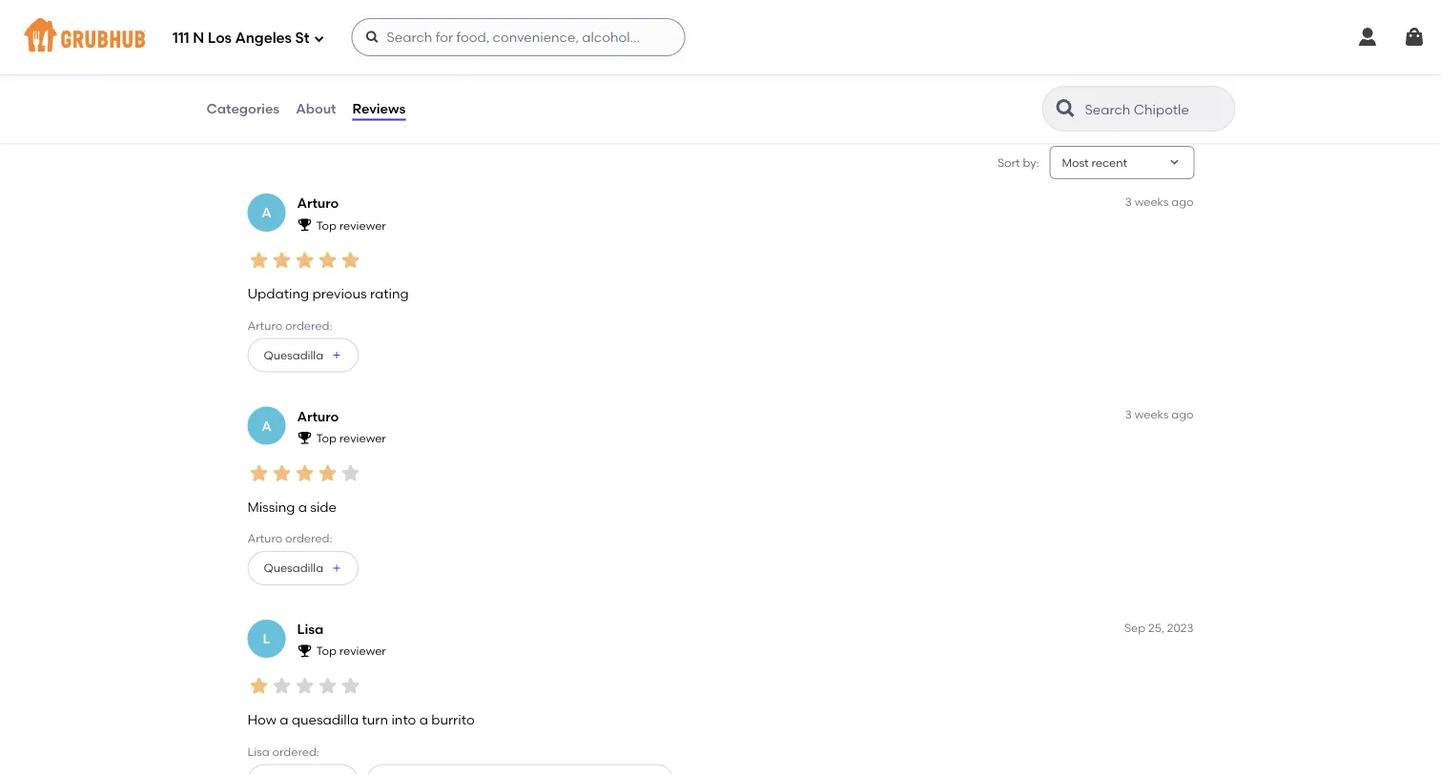 Task type: describe. For each thing, give the bounding box(es) containing it.
111
[[173, 30, 190, 47]]

78
[[440, 40, 455, 56]]

missing
[[248, 499, 295, 515]]

ago for updating previous rating
[[1172, 195, 1194, 209]]

order
[[440, 80, 470, 94]]

a for missing a side
[[262, 418, 272, 434]]

rating
[[370, 286, 409, 302]]

by:
[[1023, 155, 1040, 169]]

n
[[193, 30, 204, 47]]

a for missing
[[298, 499, 307, 515]]

ago for missing a side
[[1172, 408, 1194, 422]]

reviewer for side
[[339, 432, 386, 445]]

trophy icon image for updating
[[297, 217, 313, 232]]

80 good food
[[259, 40, 319, 75]]

2023
[[1168, 621, 1194, 635]]

most recent
[[1063, 155, 1128, 169]]

top for rating
[[316, 218, 337, 232]]

arturo up updating previous rating
[[297, 195, 339, 212]]

3 for missing a side
[[1126, 408, 1132, 422]]

3 for updating previous rating
[[1126, 195, 1132, 209]]

arturo down missing
[[248, 532, 283, 546]]

93
[[349, 40, 365, 56]]

burrito
[[432, 712, 475, 729]]

search icon image
[[1055, 97, 1078, 120]]

ordered: for missing
[[285, 532, 332, 546]]

top reviewer for side
[[316, 432, 386, 445]]

3 weeks ago for missing a side
[[1126, 408, 1194, 422]]

how
[[248, 712, 277, 729]]

most
[[1063, 155, 1089, 169]]

2 horizontal spatial a
[[420, 712, 428, 729]]

2 svg image from the left
[[1404, 26, 1427, 49]]

1 horizontal spatial svg image
[[365, 30, 380, 45]]

Search Chipotle search field
[[1083, 100, 1229, 118]]

0 horizontal spatial svg image
[[313, 33, 325, 44]]

quesadilla for missing
[[264, 562, 324, 576]]

a for how
[[280, 712, 289, 729]]

quesadilla button for a
[[248, 552, 359, 586]]

ordered: for how
[[272, 745, 320, 759]]

Sort by: field
[[1063, 154, 1128, 171]]

top reviewer for rating
[[316, 218, 386, 232]]



Task type: locate. For each thing, give the bounding box(es) containing it.
quesadilla for updating
[[264, 348, 324, 362]]

0 vertical spatial trophy icon image
[[297, 217, 313, 232]]

trophy icon image for how
[[297, 644, 313, 659]]

good
[[259, 61, 290, 75]]

plus icon image
[[331, 350, 343, 361], [331, 563, 343, 575]]

1 vertical spatial 3
[[1126, 408, 1132, 422]]

1 quesadilla from the top
[[264, 348, 324, 362]]

top reviewer for quesadilla
[[316, 645, 386, 659]]

quesadilla down the 'missing a side'
[[264, 562, 324, 576]]

categories
[[207, 101, 280, 117]]

recent
[[1092, 155, 1128, 169]]

reviewer for quesadilla
[[339, 645, 386, 659]]

1 plus icon image from the top
[[331, 350, 343, 361]]

2 top reviewer from the top
[[316, 432, 386, 445]]

previous
[[312, 286, 367, 302]]

1 svg image from the left
[[1357, 26, 1380, 49]]

1 a from the top
[[262, 205, 272, 221]]

lisa
[[297, 622, 324, 638], [248, 745, 270, 759]]

turn
[[362, 712, 388, 729]]

top up side
[[316, 432, 337, 445]]

food
[[293, 61, 319, 75]]

2 vertical spatial top
[[316, 645, 337, 659]]

2 vertical spatial reviewer
[[339, 645, 386, 659]]

1 vertical spatial weeks
[[1135, 408, 1169, 422]]

1 trophy icon image from the top
[[297, 217, 313, 232]]

missing a side
[[248, 499, 337, 515]]

2 quesadilla button from the top
[[248, 552, 359, 586]]

top reviewer up side
[[316, 432, 386, 445]]

1 arturo ordered: from the top
[[248, 319, 332, 332]]

top reviewer up how a quesadilla turn into a burrito in the left of the page
[[316, 645, 386, 659]]

1 vertical spatial quesadilla
[[264, 562, 324, 576]]

2 arturo ordered: from the top
[[248, 532, 332, 546]]

0 vertical spatial quesadilla
[[264, 348, 324, 362]]

ordered: for updating
[[285, 319, 332, 332]]

lisa down how
[[248, 745, 270, 759]]

0 horizontal spatial svg image
[[1357, 26, 1380, 49]]

top
[[316, 218, 337, 232], [316, 432, 337, 445], [316, 645, 337, 659]]

l
[[263, 631, 270, 647]]

arturo up side
[[297, 409, 339, 425]]

a up missing
[[262, 418, 272, 434]]

2 ago from the top
[[1172, 408, 1194, 422]]

weeks for updating previous rating
[[1135, 195, 1169, 209]]

1 vertical spatial 3 weeks ago
[[1126, 408, 1194, 422]]

2 a from the top
[[262, 418, 272, 434]]

1 top from the top
[[316, 218, 337, 232]]

a left side
[[298, 499, 307, 515]]

on
[[349, 61, 366, 75]]

lisa for lisa  ordered:
[[248, 745, 270, 759]]

ordered:
[[285, 319, 332, 332], [285, 532, 332, 546], [272, 745, 320, 759]]

arturo ordered: down updating
[[248, 319, 332, 332]]

1 vertical spatial reviewer
[[339, 432, 386, 445]]

ordered: down updating previous rating
[[285, 319, 332, 332]]

2 vertical spatial trophy icon image
[[297, 644, 313, 659]]

svg image
[[1357, 26, 1380, 49], [1404, 26, 1427, 49]]

weeks for missing a side
[[1135, 408, 1169, 422]]

sort
[[998, 155, 1021, 169]]

3 weeks ago
[[1126, 195, 1194, 209], [1126, 408, 1194, 422]]

a up updating
[[262, 205, 272, 221]]

2 weeks from the top
[[1135, 408, 1169, 422]]

plus icon image down previous at the top
[[331, 350, 343, 361]]

time
[[369, 61, 394, 75]]

top up updating previous rating
[[316, 218, 337, 232]]

a right how
[[280, 712, 289, 729]]

about button
[[295, 74, 337, 143]]

3 reviewer from the top
[[339, 645, 386, 659]]

1 weeks from the top
[[1135, 195, 1169, 209]]

quesadilla
[[264, 348, 324, 362], [264, 562, 324, 576]]

1 horizontal spatial lisa
[[297, 622, 324, 638]]

reviewer for rating
[[339, 218, 386, 232]]

0 vertical spatial 3
[[1126, 195, 1132, 209]]

arturo ordered: down the 'missing a side'
[[248, 532, 332, 546]]

3 top from the top
[[316, 645, 337, 659]]

arturo ordered: for updating
[[248, 319, 332, 332]]

0 vertical spatial 3 weeks ago
[[1126, 195, 1194, 209]]

plus icon image for side
[[331, 563, 343, 575]]

arturo ordered:
[[248, 319, 332, 332], [248, 532, 332, 546]]

1 vertical spatial top
[[316, 432, 337, 445]]

0 vertical spatial quesadilla button
[[248, 338, 359, 373]]

1 vertical spatial ordered:
[[285, 532, 332, 546]]

angeles
[[235, 30, 292, 47]]

2 reviewer from the top
[[339, 432, 386, 445]]

arturo down updating
[[248, 319, 283, 332]]

2 vertical spatial top reviewer
[[316, 645, 386, 659]]

a right into
[[420, 712, 428, 729]]

1 vertical spatial ago
[[1172, 408, 1194, 422]]

0 vertical spatial ago
[[1172, 195, 1194, 209]]

top reviewer
[[316, 218, 386, 232], [316, 432, 386, 445], [316, 645, 386, 659]]

svg image
[[365, 30, 380, 45], [313, 33, 325, 44]]

1 horizontal spatial svg image
[[1404, 26, 1427, 49]]

st
[[295, 30, 310, 47]]

0 vertical spatial ordered:
[[285, 319, 332, 332]]

quesadilla button for previous
[[248, 338, 359, 373]]

trophy icon image
[[297, 217, 313, 232], [297, 430, 313, 446], [297, 644, 313, 659]]

Search for food, convenience, alcohol... search field
[[352, 18, 686, 56]]

updating previous rating
[[248, 286, 409, 302]]

delivery
[[349, 80, 392, 94]]

how a quesadilla turn into a burrito
[[248, 712, 475, 729]]

1 vertical spatial quesadilla button
[[248, 552, 359, 586]]

ago
[[1172, 195, 1194, 209], [1172, 408, 1194, 422]]

reviews
[[353, 101, 406, 117]]

a
[[298, 499, 307, 515], [280, 712, 289, 729], [420, 712, 428, 729]]

arturo
[[297, 195, 339, 212], [248, 319, 283, 332], [297, 409, 339, 425], [248, 532, 283, 546]]

80
[[259, 40, 276, 56]]

3 trophy icon image from the top
[[297, 644, 313, 659]]

lisa  ordered:
[[248, 745, 320, 759]]

quesadilla button down updating
[[248, 338, 359, 373]]

0 vertical spatial arturo ordered:
[[248, 319, 332, 332]]

0 vertical spatial top
[[316, 218, 337, 232]]

top reviewer up previous at the top
[[316, 218, 386, 232]]

star icon image
[[248, 249, 271, 272], [271, 249, 293, 272], [293, 249, 316, 272], [316, 249, 339, 272], [339, 249, 362, 272], [248, 462, 271, 485], [271, 462, 293, 485], [293, 462, 316, 485], [316, 462, 339, 485], [339, 462, 362, 485], [248, 675, 271, 698], [271, 675, 293, 698], [293, 675, 316, 698], [316, 675, 339, 698], [339, 675, 362, 698]]

side
[[310, 499, 337, 515]]

1 3 from the top
[[1126, 195, 1132, 209]]

0 vertical spatial a
[[262, 205, 272, 221]]

1 vertical spatial a
[[262, 418, 272, 434]]

trophy icon image up updating previous rating
[[297, 217, 313, 232]]

top for side
[[316, 432, 337, 445]]

0 horizontal spatial lisa
[[248, 745, 270, 759]]

reviewer
[[339, 218, 386, 232], [339, 432, 386, 445], [339, 645, 386, 659]]

2 top from the top
[[316, 432, 337, 445]]

93 on time delivery
[[349, 40, 394, 94]]

into
[[392, 712, 416, 729]]

trophy icon image right l
[[297, 644, 313, 659]]

correct
[[440, 61, 482, 75]]

a
[[262, 205, 272, 221], [262, 418, 272, 434]]

quesadilla button
[[248, 338, 359, 373], [248, 552, 359, 586]]

lisa for lisa
[[297, 622, 324, 638]]

25,
[[1149, 621, 1165, 635]]

2 3 from the top
[[1126, 408, 1132, 422]]

weeks
[[1135, 195, 1169, 209], [1135, 408, 1169, 422]]

2 vertical spatial ordered:
[[272, 745, 320, 759]]

reviews button
[[352, 74, 407, 143]]

3
[[1126, 195, 1132, 209], [1126, 408, 1132, 422]]

lisa right l
[[297, 622, 324, 638]]

1 horizontal spatial a
[[298, 499, 307, 515]]

top for quesadilla
[[316, 645, 337, 659]]

sort by:
[[998, 155, 1040, 169]]

top right l
[[316, 645, 337, 659]]

quesadilla button down the 'missing a side'
[[248, 552, 359, 586]]

111 n los angeles st
[[173, 30, 310, 47]]

1 quesadilla button from the top
[[248, 338, 359, 373]]

1 reviewer from the top
[[339, 218, 386, 232]]

caret down icon image
[[1167, 155, 1183, 170]]

78 correct order
[[440, 40, 482, 94]]

1 top reviewer from the top
[[316, 218, 386, 232]]

about
[[296, 101, 336, 117]]

3 weeks ago for updating previous rating
[[1126, 195, 1194, 209]]

categories button
[[206, 74, 281, 143]]

arturo ordered: for missing
[[248, 532, 332, 546]]

1 vertical spatial plus icon image
[[331, 563, 343, 575]]

2 quesadilla from the top
[[264, 562, 324, 576]]

3 top reviewer from the top
[[316, 645, 386, 659]]

0 vertical spatial top reviewer
[[316, 218, 386, 232]]

0 horizontal spatial a
[[280, 712, 289, 729]]

sep 25, 2023
[[1125, 621, 1194, 635]]

los
[[208, 30, 232, 47]]

0 vertical spatial reviewer
[[339, 218, 386, 232]]

updating
[[248, 286, 309, 302]]

2 trophy icon image from the top
[[297, 430, 313, 446]]

quesadilla
[[292, 712, 359, 729]]

quesadilla down updating
[[264, 348, 324, 362]]

2 3 weeks ago from the top
[[1126, 408, 1194, 422]]

0 vertical spatial lisa
[[297, 622, 324, 638]]

ordered: down side
[[285, 532, 332, 546]]

1 vertical spatial arturo ordered:
[[248, 532, 332, 546]]

0 vertical spatial plus icon image
[[331, 350, 343, 361]]

plus icon image for rating
[[331, 350, 343, 361]]

trophy icon image for missing
[[297, 430, 313, 446]]

svg image up time
[[365, 30, 380, 45]]

1 vertical spatial lisa
[[248, 745, 270, 759]]

1 3 weeks ago from the top
[[1126, 195, 1194, 209]]

1 vertical spatial trophy icon image
[[297, 430, 313, 446]]

plus icon image down side
[[331, 563, 343, 575]]

trophy icon image up the 'missing a side'
[[297, 430, 313, 446]]

ordered: down 'quesadilla'
[[272, 745, 320, 759]]

a for updating previous rating
[[262, 205, 272, 221]]

svg image right st
[[313, 33, 325, 44]]

main navigation navigation
[[0, 0, 1442, 74]]

sep
[[1125, 621, 1146, 635]]

1 ago from the top
[[1172, 195, 1194, 209]]

0 vertical spatial weeks
[[1135, 195, 1169, 209]]

2 plus icon image from the top
[[331, 563, 343, 575]]

1 vertical spatial top reviewer
[[316, 432, 386, 445]]



Task type: vqa. For each thing, say whether or not it's contained in the screenshot.
Enter an address
no



